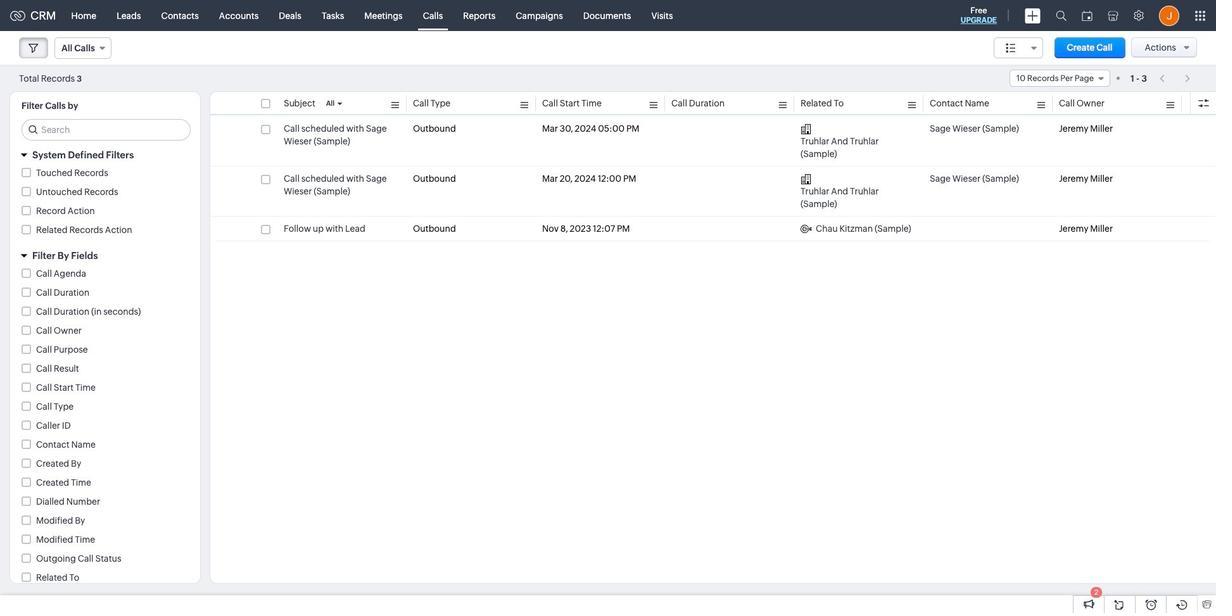 Task type: describe. For each thing, give the bounding box(es) containing it.
none field size
[[994, 37, 1043, 58]]

size image
[[1006, 42, 1016, 54]]

profile image
[[1159, 5, 1179, 26]]

logo image
[[10, 10, 25, 21]]

profile element
[[1151, 0, 1187, 31]]

search image
[[1056, 10, 1067, 21]]

create menu element
[[1017, 0, 1048, 31]]

calendar image
[[1082, 10, 1093, 21]]



Task type: vqa. For each thing, say whether or not it's contained in the screenshot.
'CREATE MENU' "IMAGE"
yes



Task type: locate. For each thing, give the bounding box(es) containing it.
create menu image
[[1025, 8, 1041, 23]]

row group
[[210, 117, 1215, 241]]

None field
[[54, 37, 111, 59], [994, 37, 1043, 58], [1010, 70, 1110, 87], [54, 37, 111, 59], [1010, 70, 1110, 87]]

search element
[[1048, 0, 1074, 31]]

Search text field
[[22, 120, 190, 140]]

navigation
[[1153, 69, 1197, 87]]



